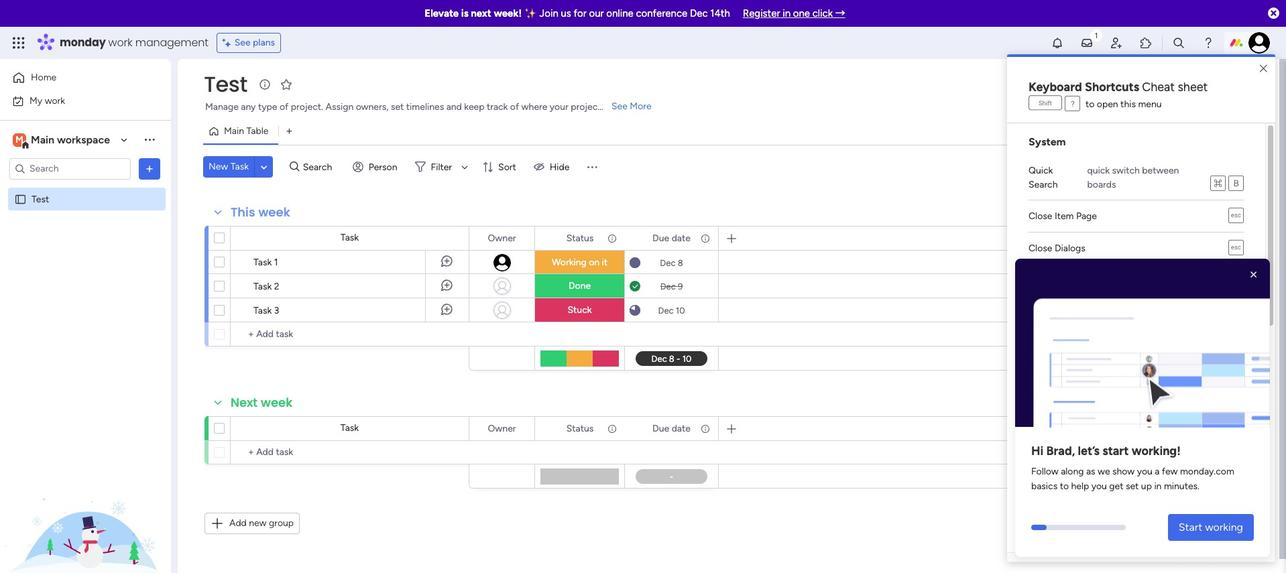 Task type: vqa. For each thing, say whether or not it's contained in the screenshot.
Status field
yes



Task type: locate. For each thing, give the bounding box(es) containing it.
main workspace
[[31, 133, 110, 146]]

0 horizontal spatial column information image
[[607, 233, 618, 244]]

main for main workspace
[[31, 133, 54, 146]]

1 horizontal spatial lottie animation element
[[1015, 259, 1270, 433]]

previous
[[1081, 532, 1117, 544]]

next week
[[231, 394, 293, 411]]

1 owner from the top
[[488, 232, 516, 244]]

register in one click → link
[[743, 7, 845, 19]]

1 vertical spatial you
[[1091, 481, 1107, 492]]

0 vertical spatial in
[[783, 7, 791, 19]]

switch
[[1112, 165, 1140, 176]]

one
[[793, 7, 810, 19]]

1 vertical spatial due date field
[[649, 421, 694, 436]]

2 status from the top
[[566, 423, 594, 434]]

set
[[391, 101, 404, 113], [1126, 481, 1139, 492]]

0 horizontal spatial column information image
[[607, 423, 618, 434]]

5 navigate from the top
[[1029, 532, 1067, 544]]

1 horizontal spatial column information image
[[700, 233, 711, 244]]

1 horizontal spatial in
[[1154, 481, 1162, 492]]

set left up at the bottom right of page
[[1126, 481, 1139, 492]]

angle down image
[[261, 162, 267, 172]]

group
[[269, 518, 294, 529]]

0 vertical spatial owner field
[[484, 231, 519, 246]]

main inside 'button'
[[224, 125, 244, 137]]

main right workspace image
[[31, 133, 54, 146]]

work for my
[[45, 95, 65, 106]]

dec left 8
[[660, 258, 675, 268]]

1 owner field from the top
[[484, 231, 519, 246]]

0 vertical spatial lottie animation image
[[1015, 264, 1270, 433]]

1 vertical spatial 1
[[274, 257, 278, 268]]

v2 shortcuts esc image for close item page
[[1228, 209, 1244, 224]]

add view image
[[287, 126, 292, 136]]

1 inside invite / 1 "button"
[[1222, 78, 1226, 90]]

status
[[566, 232, 594, 244], [566, 423, 594, 434]]

navigate right
[[1029, 468, 1091, 479]]

dec 9
[[660, 281, 683, 291]]

brad klo image
[[1248, 32, 1270, 54]]

help
[[1184, 539, 1208, 553]]

0 horizontal spatial of
[[280, 101, 288, 113]]

notifications image
[[1051, 36, 1064, 50]]

1 vertical spatial to
[[1060, 481, 1069, 492]]

in right up at the bottom right of page
[[1154, 481, 1162, 492]]

show
[[1112, 466, 1135, 478]]

hide
[[550, 161, 570, 173]]

along
[[1061, 466, 1084, 478]]

v2 search image
[[290, 159, 300, 174]]

date
[[672, 232, 691, 244], [672, 423, 691, 434]]

due date
[[652, 232, 691, 244], [652, 423, 691, 434]]

2 date from the top
[[672, 423, 691, 434]]

1 horizontal spatial see
[[611, 101, 628, 112]]

minutes.
[[1164, 481, 1200, 492]]

dec left 14th
[[690, 7, 708, 19]]

board
[[1029, 341, 1058, 354]]

workspace image
[[13, 132, 26, 147]]

1 horizontal spatial you
[[1137, 466, 1152, 478]]

filter button
[[409, 156, 473, 178]]

1 vertical spatial owner field
[[484, 421, 519, 436]]

2 owner from the top
[[488, 423, 516, 434]]

show board description image
[[257, 78, 273, 91]]

progress bar
[[1031, 525, 1047, 530]]

3
[[274, 305, 279, 316]]

0 vertical spatial 1
[[1222, 78, 1226, 90]]

1 right /
[[1222, 78, 1226, 90]]

2 navigate from the top
[[1029, 404, 1067, 415]]

to inside follow along as we show you a few monday.com basics to help you get set up in minutes.
[[1060, 481, 1069, 492]]

to
[[1086, 99, 1095, 110], [1060, 481, 1069, 492]]

0 vertical spatial test
[[204, 69, 247, 99]]

0 horizontal spatial to
[[1060, 481, 1069, 492]]

home
[[31, 72, 56, 83]]

start
[[1179, 521, 1202, 534]]

dec for dec 10
[[658, 305, 674, 315]]

1 vertical spatial in
[[1154, 481, 1162, 492]]

test
[[204, 69, 247, 99], [32, 193, 49, 205]]

work right monday
[[108, 35, 132, 50]]

1 of from the left
[[280, 101, 288, 113]]

navigate down board
[[1029, 371, 1067, 383]]

navigate
[[1029, 371, 1067, 383], [1029, 404, 1067, 415], [1029, 436, 1067, 447], [1029, 468, 1067, 479], [1029, 532, 1067, 544]]

dec 8
[[660, 258, 683, 268]]

3 navigate from the top
[[1029, 436, 1067, 447]]

where
[[521, 101, 547, 113]]

2 due from the top
[[652, 423, 669, 434]]

1 vertical spatial due
[[652, 423, 669, 434]]

up
[[1069, 404, 1081, 415]]

due for second due date field from the bottom of the page
[[652, 232, 669, 244]]

navigate for navigate up
[[1029, 404, 1067, 415]]

1 horizontal spatial column information image
[[700, 423, 711, 434]]

work inside button
[[45, 95, 65, 106]]

close left dialogs
[[1029, 243, 1052, 254]]

0 horizontal spatial see
[[234, 37, 251, 48]]

1 vertical spatial work
[[45, 95, 65, 106]]

see left plans
[[234, 37, 251, 48]]

navigate down
[[1029, 371, 1093, 383]]

invite / 1
[[1191, 78, 1226, 90]]

1 due date from the top
[[652, 232, 691, 244]]

manage
[[205, 101, 239, 113]]

v2 shortcuts tab image up working
[[1228, 498, 1244, 514]]

1 horizontal spatial main
[[224, 125, 244, 137]]

Search field
[[300, 158, 340, 176]]

week
[[258, 204, 290, 221], [261, 394, 293, 411]]

1 status field from the top
[[563, 231, 597, 246]]

0 horizontal spatial in
[[783, 7, 791, 19]]

in left one
[[783, 7, 791, 19]]

down
[[1069, 371, 1093, 383]]

monday.com
[[1180, 466, 1234, 478]]

column information image
[[607, 233, 618, 244], [700, 233, 711, 244]]

1 horizontal spatial of
[[510, 101, 519, 113]]

v2 done deadline image
[[630, 280, 640, 293]]

follow
[[1031, 466, 1059, 478]]

navigate left to
[[1029, 532, 1067, 544]]

main inside workspace selection element
[[31, 133, 54, 146]]

open/close
[[1029, 307, 1079, 318]]

0 vertical spatial see
[[234, 37, 251, 48]]

0 vertical spatial v2 shortcuts tab image
[[1228, 498, 1244, 514]]

activity button
[[1097, 74, 1161, 95]]

1 horizontal spatial set
[[1126, 481, 1139, 492]]

0 vertical spatial status
[[566, 232, 594, 244]]

search
[[1029, 179, 1058, 190]]

0 horizontal spatial 1
[[274, 257, 278, 268]]

0 horizontal spatial main
[[31, 133, 54, 146]]

any
[[241, 101, 256, 113]]

1 vertical spatial date
[[672, 423, 691, 434]]

to left open
[[1086, 99, 1095, 110]]

column information image for due date
[[700, 423, 711, 434]]

person
[[369, 161, 397, 173]]

elevate is next week! ✨ join us for our online conference dec 14th
[[425, 7, 730, 19]]

and
[[446, 101, 462, 113]]

1 horizontal spatial work
[[108, 35, 132, 50]]

1 horizontal spatial lottie animation image
[[1015, 264, 1270, 433]]

1 vertical spatial lottie animation element
[[0, 438, 171, 573]]

1 vertical spatial week
[[261, 394, 293, 411]]

keyboard shortcuts cheat sheet
[[1029, 80, 1208, 95]]

main table
[[224, 125, 268, 137]]

0 vertical spatial week
[[258, 204, 290, 221]]

due for 2nd due date field from the top
[[652, 423, 669, 434]]

1 vertical spatial status
[[566, 423, 594, 434]]

status field for column information icon corresponding to status
[[563, 421, 597, 436]]

see left more
[[611, 101, 628, 112]]

you down we
[[1091, 481, 1107, 492]]

a
[[1155, 466, 1160, 478]]

lottie animation element
[[1015, 259, 1270, 433], [0, 438, 171, 573]]

quick
[[1087, 165, 1110, 176]]

working
[[552, 257, 586, 268]]

few
[[1162, 466, 1178, 478]]

add to favorites image
[[279, 77, 293, 91]]

invite / 1 button
[[1166, 74, 1232, 95]]

0 vertical spatial close
[[1029, 211, 1052, 222]]

0 vertical spatial due date field
[[649, 231, 694, 246]]

of right track
[[510, 101, 519, 113]]

10
[[676, 305, 685, 315]]

1 up 2
[[274, 257, 278, 268]]

0 vertical spatial owner
[[488, 232, 516, 244]]

1 horizontal spatial to
[[1086, 99, 1095, 110]]

Due date field
[[649, 231, 694, 246], [649, 421, 694, 436]]

1 horizontal spatial test
[[204, 69, 247, 99]]

v2 shortcuts b image
[[1228, 176, 1244, 192]]

Owner field
[[484, 231, 519, 246], [484, 421, 519, 436]]

stuck
[[568, 304, 592, 316]]

v2 shortcuts question mark image
[[1065, 97, 1080, 112]]

0 vertical spatial to
[[1086, 99, 1095, 110]]

to down navigate right
[[1060, 481, 1069, 492]]

lottie animation image
[[1015, 264, 1270, 433], [0, 438, 171, 573]]

set right owners, in the top of the page
[[391, 101, 404, 113]]

✨
[[524, 7, 537, 19]]

see plans
[[234, 37, 275, 48]]

2 column information image from the left
[[700, 233, 711, 244]]

see plans button
[[216, 33, 281, 53]]

main left table
[[224, 125, 244, 137]]

monday
[[60, 35, 106, 50]]

1 due from the top
[[652, 232, 669, 244]]

select product image
[[12, 36, 25, 50]]

up
[[1141, 481, 1152, 492]]

1 column information image from the left
[[607, 423, 618, 434]]

work
[[108, 35, 132, 50], [45, 95, 65, 106]]

assign
[[325, 101, 353, 113]]

you left a
[[1137, 466, 1152, 478]]

navigate up basics
[[1029, 468, 1067, 479]]

done
[[569, 280, 591, 292]]

2
[[274, 281, 279, 292]]

week right next
[[261, 394, 293, 411]]

you
[[1137, 466, 1152, 478], [1091, 481, 1107, 492]]

in
[[783, 7, 791, 19], [1154, 481, 1162, 492]]

work right my
[[45, 95, 65, 106]]

1 vertical spatial v2 shortcuts tab image
[[1228, 530, 1244, 546]]

dapulse x slim image
[[1260, 62, 1267, 75]]

project
[[571, 101, 601, 113]]

date for 2nd due date field from the top
[[672, 423, 691, 434]]

1 vertical spatial owner
[[488, 423, 516, 434]]

1 vertical spatial close
[[1029, 243, 1052, 254]]

help image
[[1202, 36, 1215, 50]]

0 horizontal spatial work
[[45, 95, 65, 106]]

options image
[[143, 162, 156, 175], [516, 227, 525, 250], [699, 227, 709, 250], [516, 417, 525, 440], [606, 417, 616, 440], [699, 417, 709, 440]]

m
[[15, 134, 23, 145]]

week right this
[[258, 204, 290, 221]]

1 v2 shortcuts esc image from the top
[[1228, 209, 1244, 224]]

navigate left up
[[1029, 404, 1067, 415]]

cheat
[[1142, 80, 1175, 95]]

column information image for due date
[[700, 233, 711, 244]]

see inside button
[[234, 37, 251, 48]]

v2 shortcuts up image
[[1228, 402, 1244, 417]]

see for see more
[[611, 101, 628, 112]]

let's
[[1078, 444, 1100, 459]]

test up manage
[[204, 69, 247, 99]]

of right type
[[280, 101, 288, 113]]

1 vertical spatial see
[[611, 101, 628, 112]]

week for next week
[[261, 394, 293, 411]]

v2 shortcuts tab image
[[1228, 498, 1244, 514], [1228, 530, 1244, 546]]

1 vertical spatial test
[[32, 193, 49, 205]]

2 of from the left
[[510, 101, 519, 113]]

test right public board icon
[[32, 193, 49, 205]]

column information image for status
[[607, 423, 618, 434]]

2 v2 shortcuts esc image from the top
[[1228, 241, 1244, 256]]

navigate left left
[[1029, 436, 1067, 447]]

navigation
[[1081, 307, 1127, 318]]

1 date from the top
[[672, 232, 691, 244]]

1 vertical spatial due date
[[652, 423, 691, 434]]

1 close from the top
[[1029, 211, 1052, 222]]

v2 shortcuts right image
[[1228, 466, 1244, 481]]

navigate for navigate left
[[1029, 436, 1067, 447]]

0 vertical spatial status field
[[563, 231, 597, 246]]

0 vertical spatial date
[[672, 232, 691, 244]]

task inside button
[[230, 161, 249, 172]]

4 navigate from the top
[[1029, 468, 1067, 479]]

keyboard
[[1029, 80, 1082, 95]]

Status field
[[563, 231, 597, 246], [563, 421, 597, 436]]

0 horizontal spatial test
[[32, 193, 49, 205]]

1 vertical spatial lottie animation image
[[0, 438, 171, 573]]

v2 shortcuts tab image right help button
[[1228, 530, 1244, 546]]

0 vertical spatial set
[[391, 101, 404, 113]]

2 v2 shortcuts tab image from the top
[[1228, 530, 1244, 546]]

0 vertical spatial work
[[108, 35, 132, 50]]

elevate
[[425, 7, 459, 19]]

1 horizontal spatial 1
[[1222, 78, 1226, 90]]

1 vertical spatial set
[[1126, 481, 1139, 492]]

set inside follow along as we show you a few monday.com basics to help you get set up in minutes.
[[1126, 481, 1139, 492]]

new
[[249, 518, 267, 529]]

2 status field from the top
[[563, 421, 597, 436]]

dec left 10
[[658, 305, 674, 315]]

option
[[0, 187, 171, 190]]

start working button
[[1168, 514, 1254, 541]]

task 2
[[253, 281, 279, 292]]

1 vertical spatial v2 shortcuts esc image
[[1228, 241, 1244, 256]]

1 column information image from the left
[[607, 233, 618, 244]]

task 1
[[253, 257, 278, 268]]

close for close item page
[[1029, 211, 1052, 222]]

1 vertical spatial status field
[[563, 421, 597, 436]]

0 vertical spatial due
[[652, 232, 669, 244]]

on
[[589, 257, 599, 268]]

2 column information image from the left
[[700, 423, 711, 434]]

dec left 9
[[660, 281, 676, 291]]

close left item
[[1029, 211, 1052, 222]]

v2 shortcuts esc image
[[1228, 209, 1244, 224], [1228, 241, 1244, 256]]

0 vertical spatial due date
[[652, 232, 691, 244]]

0 horizontal spatial lottie animation image
[[0, 438, 171, 573]]

0 horizontal spatial lottie animation element
[[0, 438, 171, 573]]

workspace options image
[[143, 133, 156, 146]]

dec for dec 9
[[660, 281, 676, 291]]

Next week field
[[227, 394, 296, 412]]

dec for dec 8
[[660, 258, 675, 268]]

1 navigate from the top
[[1029, 371, 1067, 383]]

timelines
[[406, 101, 444, 113]]

column information image
[[607, 423, 618, 434], [700, 423, 711, 434]]

to open this menu
[[1086, 99, 1162, 110]]

0 vertical spatial v2 shortcuts esc image
[[1228, 209, 1244, 224]]

dec
[[690, 7, 708, 19], [660, 258, 675, 268], [660, 281, 676, 291], [658, 305, 674, 315]]

2 close from the top
[[1029, 243, 1052, 254]]



Task type: describe. For each thing, give the bounding box(es) containing it.
integrate
[[1033, 126, 1072, 137]]

9
[[678, 281, 683, 291]]

dapulse integrations image
[[1018, 126, 1028, 136]]

brad,
[[1046, 444, 1075, 459]]

0 horizontal spatial you
[[1091, 481, 1107, 492]]

+ Add task text field
[[237, 327, 463, 343]]

menu image
[[586, 160, 599, 174]]

owner for 1st owner field from the bottom
[[488, 423, 516, 434]]

+ Add task text field
[[237, 445, 463, 461]]

arrow down image
[[457, 159, 473, 175]]

register in one click →
[[743, 7, 845, 19]]

1 image
[[1090, 27, 1102, 43]]

test list box
[[0, 185, 171, 392]]

navigate to previous cell
[[1029, 532, 1135, 544]]

quick switch between boards
[[1087, 165, 1179, 190]]

help
[[1071, 481, 1089, 492]]

item
[[1055, 211, 1074, 222]]

main table button
[[203, 121, 279, 142]]

table
[[246, 125, 268, 137]]

add new group
[[229, 518, 294, 529]]

basics
[[1031, 481, 1058, 492]]

0 vertical spatial lottie animation element
[[1015, 259, 1270, 433]]

new task
[[209, 161, 249, 172]]

this
[[1120, 99, 1136, 110]]

management
[[135, 35, 208, 50]]

navigate for navigate down
[[1029, 371, 1067, 383]]

is
[[461, 7, 468, 19]]

see for see plans
[[234, 37, 251, 48]]

as
[[1086, 466, 1095, 478]]

2 due date from the top
[[652, 423, 691, 434]]

dec 10
[[658, 305, 685, 315]]

v2 shortcuts down image
[[1228, 369, 1244, 385]]

public board image
[[14, 193, 27, 206]]

hide button
[[528, 156, 578, 178]]

autopilot image
[[1156, 122, 1168, 139]]

filter
[[431, 161, 452, 173]]

shortcuts
[[1085, 80, 1139, 95]]

invite
[[1191, 78, 1214, 90]]

boards
[[1087, 179, 1116, 190]]

more
[[630, 101, 652, 112]]

test inside list box
[[32, 193, 49, 205]]

v2 shortcuts esc image for close dialogs
[[1228, 241, 1244, 256]]

main for main table
[[224, 125, 244, 137]]

Search in workspace field
[[28, 161, 112, 176]]

apps image
[[1139, 36, 1153, 50]]

working
[[1205, 521, 1243, 534]]

sort button
[[477, 156, 524, 178]]

for
[[574, 7, 587, 19]]

task 3
[[253, 305, 279, 316]]

click
[[812, 7, 833, 19]]

1 due date field from the top
[[649, 231, 694, 246]]

project.
[[291, 101, 323, 113]]

cell
[[1119, 532, 1135, 544]]

between
[[1142, 165, 1179, 176]]

close dialogs
[[1029, 243, 1085, 254]]

my work
[[30, 95, 65, 106]]

dialogs
[[1055, 243, 1085, 254]]

our
[[589, 7, 604, 19]]

8
[[678, 258, 683, 268]]

new
[[209, 161, 228, 172]]

it
[[602, 257, 608, 268]]

2 due date field from the top
[[649, 421, 694, 436]]

my
[[30, 95, 42, 106]]

0 horizontal spatial set
[[391, 101, 404, 113]]

work for monday
[[108, 35, 132, 50]]

This week field
[[227, 204, 294, 221]]

column information image for status
[[607, 233, 618, 244]]

help button
[[1172, 535, 1219, 557]]

→
[[835, 7, 845, 19]]

2 owner field from the top
[[484, 421, 519, 436]]

inbox image
[[1080, 36, 1094, 50]]

owner for 1st owner field from the top of the page
[[488, 232, 516, 244]]

quick search
[[1029, 165, 1058, 190]]

next
[[231, 394, 258, 411]]

system
[[1029, 135, 1066, 148]]

start working
[[1179, 521, 1243, 534]]

options image
[[606, 227, 616, 250]]

1 status from the top
[[566, 232, 594, 244]]

navigate for navigate to previous cell
[[1029, 532, 1067, 544]]

track
[[487, 101, 508, 113]]

search everything image
[[1172, 36, 1185, 50]]

close for close dialogs
[[1029, 243, 1052, 254]]

manage any type of project. assign owners, set timelines and keep track of where your project stands.
[[205, 101, 633, 113]]

close image
[[1247, 268, 1261, 282]]

person button
[[347, 156, 405, 178]]

v2 shortcuts command image
[[1210, 176, 1226, 192]]

in inside follow along as we show you a few monday.com basics to help you get set up in minutes.
[[1154, 481, 1162, 492]]

us
[[561, 7, 571, 19]]

workspace selection element
[[13, 132, 112, 149]]

sheet
[[1178, 80, 1208, 95]]

this week
[[231, 204, 290, 221]]

1 v2 shortcuts tab image from the top
[[1228, 498, 1244, 514]]

menu
[[1138, 99, 1162, 110]]

new task button
[[203, 156, 254, 178]]

navigate up
[[1029, 404, 1081, 415]]

hi brad, let's start working!
[[1031, 444, 1181, 459]]

workspace
[[57, 133, 110, 146]]

get
[[1109, 481, 1123, 492]]

date for second due date field from the bottom of the page
[[672, 232, 691, 244]]

conference
[[636, 7, 687, 19]]

status field for status column information image
[[563, 231, 597, 246]]

stands.
[[603, 101, 633, 113]]

follow along as we show you a few monday.com basics to help you get set up in minutes.
[[1031, 466, 1234, 492]]

Test field
[[200, 69, 251, 99]]

page
[[1076, 211, 1097, 222]]

start
[[1102, 444, 1129, 459]]

week for this week
[[258, 204, 290, 221]]

0 vertical spatial you
[[1137, 466, 1152, 478]]

left
[[1069, 436, 1086, 447]]

open
[[1097, 99, 1118, 110]]

navigate for navigate right
[[1029, 468, 1067, 479]]

working!
[[1132, 444, 1181, 459]]

plans
[[253, 37, 275, 48]]

invite members image
[[1110, 36, 1123, 50]]

week!
[[494, 7, 522, 19]]



